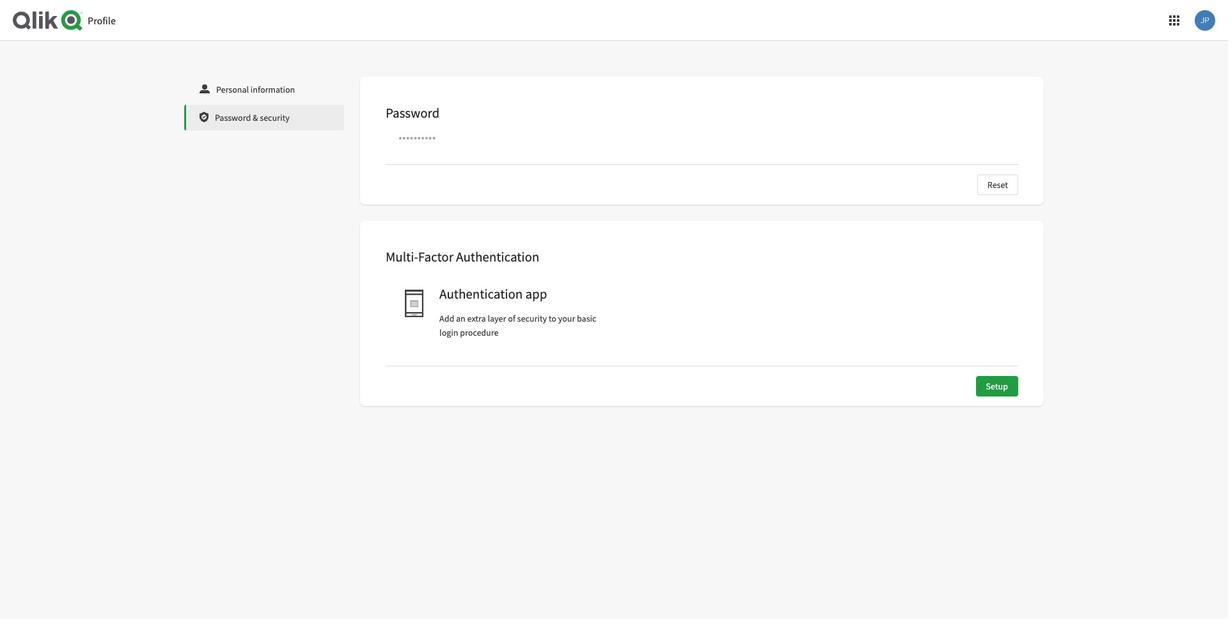 Task type: locate. For each thing, give the bounding box(es) containing it.
1 vertical spatial authentication
[[440, 285, 523, 303]]

0 vertical spatial authentication
[[456, 248, 540, 266]]

multi-factor authentication
[[386, 248, 540, 266]]

to
[[549, 313, 557, 324]]

of
[[508, 313, 516, 324]]

authentication up authentication app
[[456, 248, 540, 266]]

security right &
[[260, 112, 290, 123]]

menu containing personal information
[[184, 77, 344, 133]]

authentication
[[456, 248, 540, 266], [440, 285, 523, 303]]

password left &
[[215, 112, 251, 123]]

authentication app
[[440, 285, 547, 303]]

/portal/static/images/logo.svg image
[[13, 10, 83, 31]]

personal information
[[216, 84, 295, 95]]

extra
[[467, 313, 486, 324]]

0 horizontal spatial security
[[260, 112, 290, 123]]

0 horizontal spatial password
[[215, 112, 251, 123]]

basic
[[577, 313, 597, 324]]

0 vertical spatial security
[[260, 112, 290, 123]]

setup
[[986, 380, 1008, 392]]

login
[[440, 327, 458, 338]]

1 horizontal spatial security
[[517, 313, 547, 324]]

security inside add an extra layer of security to your basic login procedure
[[517, 313, 547, 324]]

security right of
[[517, 313, 547, 324]]

procedure
[[460, 327, 499, 338]]

your
[[558, 313, 575, 324]]

menu
[[184, 77, 344, 133]]

password up **********
[[386, 104, 440, 122]]

personal information menu item
[[184, 77, 344, 102]]

password
[[386, 104, 440, 122], [215, 112, 251, 123]]

reset button
[[978, 175, 1019, 195]]

1 horizontal spatial password
[[386, 104, 440, 122]]

security
[[260, 112, 290, 123], [517, 313, 547, 324]]

password inside 'menu item'
[[215, 112, 251, 123]]

1 vertical spatial security
[[517, 313, 547, 324]]

authentication up extra
[[440, 285, 523, 303]]



Task type: vqa. For each thing, say whether or not it's contained in the screenshot.
the leftmost orlando
no



Task type: describe. For each thing, give the bounding box(es) containing it.
password for password
[[386, 104, 440, 122]]

an
[[456, 313, 466, 324]]

password for password & security
[[215, 112, 251, 123]]

layer
[[488, 313, 506, 324]]

reset
[[988, 179, 1008, 191]]

multi-
[[386, 248, 418, 266]]

add
[[440, 313, 454, 324]]

password & security menu item
[[184, 105, 344, 131]]

&
[[253, 112, 258, 123]]

add an extra layer of security to your basic login procedure
[[440, 313, 597, 338]]

personal
[[216, 84, 249, 95]]

setup button
[[976, 376, 1019, 396]]

information
[[251, 84, 295, 95]]

password & security
[[215, 112, 290, 123]]

factor
[[418, 248, 454, 266]]

**********
[[399, 134, 436, 146]]

james peterson image
[[1195, 10, 1216, 31]]

profile
[[88, 14, 116, 27]]

app
[[526, 285, 547, 303]]

security inside 'menu item'
[[260, 112, 290, 123]]



